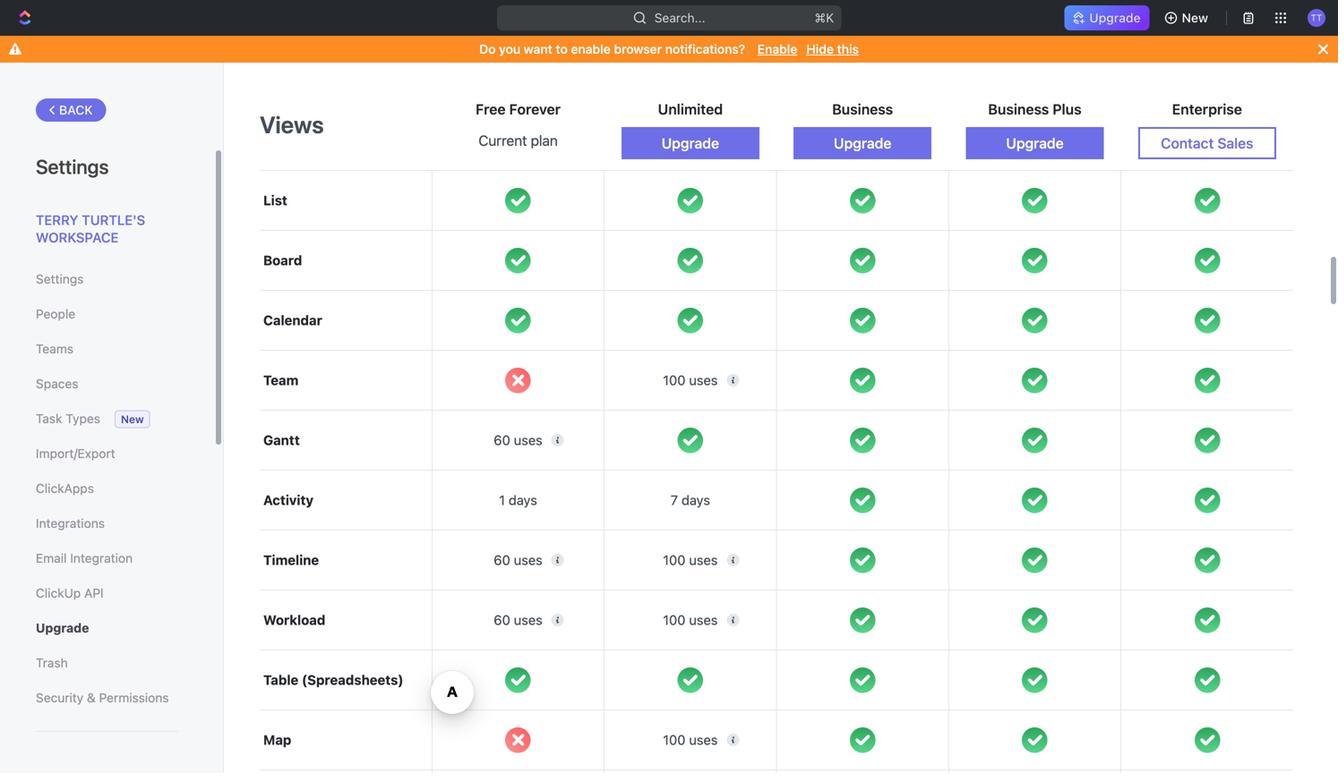 Task type: describe. For each thing, give the bounding box(es) containing it.
tt
[[1311, 12, 1323, 23]]

contact
[[1161, 135, 1214, 152]]

upgrade button for unlimited
[[622, 127, 759, 160]]

2 settings from the top
[[36, 272, 84, 287]]

you
[[499, 42, 520, 56]]

api
[[84, 586, 104, 601]]

close image for map
[[505, 728, 531, 754]]

new inside settings element
[[121, 413, 144, 426]]

permissions
[[99, 691, 169, 706]]

sales
[[1218, 135, 1254, 152]]

board
[[263, 253, 302, 268]]

(spreadsheets)
[[302, 673, 404, 688]]

upgrade for business plus
[[1006, 135, 1064, 152]]

enable
[[571, 42, 611, 56]]

security & permissions
[[36, 691, 169, 706]]

timeline
[[263, 553, 319, 568]]

unlimited
[[658, 101, 723, 118]]

enable
[[758, 42, 797, 56]]

business for business plus
[[988, 101, 1049, 118]]

trash
[[36, 656, 68, 671]]

upgrade for unlimited
[[662, 135, 719, 152]]

do you want to enable browser notifications? enable hide this
[[479, 42, 859, 56]]

turtle's
[[82, 212, 145, 228]]

&
[[87, 691, 96, 706]]

60 for gantt
[[494, 433, 510, 448]]

teams
[[36, 342, 73, 357]]

calendar
[[263, 313, 322, 328]]

task types
[[36, 412, 100, 426]]

settings link
[[36, 264, 178, 295]]

to
[[556, 42, 568, 56]]

security
[[36, 691, 83, 706]]

settings element
[[0, 63, 224, 774]]

spaces
[[36, 377, 78, 391]]

email integration link
[[36, 544, 178, 574]]

100 uses for workload
[[663, 613, 718, 628]]

clickapps
[[36, 481, 94, 496]]

60 uses for timeline
[[494, 553, 543, 568]]

plus
[[1053, 101, 1082, 118]]

list
[[263, 193, 287, 208]]

60 uses for gantt
[[494, 433, 543, 448]]

100 uses for map
[[663, 733, 718, 748]]

integrations link
[[36, 509, 178, 539]]

free forever
[[476, 101, 561, 118]]

back
[[59, 103, 93, 117]]

email integration
[[36, 551, 133, 566]]

new inside button
[[1182, 10, 1208, 25]]

contact sales button
[[1138, 127, 1276, 160]]

current
[[479, 132, 527, 149]]

import/export link
[[36, 439, 178, 469]]

trash link
[[36, 649, 178, 679]]

views
[[260, 111, 324, 138]]

7 days
[[671, 493, 710, 508]]

integration
[[70, 551, 133, 566]]

upgrade for business
[[834, 135, 892, 152]]

hide
[[806, 42, 834, 56]]

want
[[524, 42, 552, 56]]

current plan
[[479, 132, 558, 149]]

team
[[263, 373, 299, 388]]

types
[[66, 412, 100, 426]]

free
[[476, 101, 506, 118]]

plan
[[531, 132, 558, 149]]

new button
[[1157, 4, 1219, 32]]

clickapps link
[[36, 474, 178, 504]]

back link
[[36, 99, 106, 122]]

notifications?
[[665, 42, 745, 56]]

do
[[479, 42, 496, 56]]

activity
[[263, 493, 314, 508]]



Task type: vqa. For each thing, say whether or not it's contained in the screenshot.
tree at the left of the page inside the Sidebar navigation
no



Task type: locate. For each thing, give the bounding box(es) containing it.
0 horizontal spatial business
[[832, 101, 893, 118]]

upgrade button for business plus
[[966, 127, 1104, 160]]

2 60 from the top
[[494, 553, 510, 568]]

2 business from the left
[[988, 101, 1049, 118]]

2 60 uses from the top
[[494, 553, 543, 568]]

tt button
[[1302, 4, 1331, 32]]

100 for workload
[[663, 613, 686, 628]]

upgrade link
[[1064, 5, 1150, 30], [36, 614, 178, 644]]

2 upgrade button from the left
[[794, 127, 932, 160]]

search...
[[654, 10, 705, 25]]

1 vertical spatial close image
[[505, 728, 531, 754]]

table
[[263, 673, 299, 688]]

4 100 uses from the top
[[663, 733, 718, 748]]

upgrade inside settings element
[[36, 621, 89, 636]]

100 for map
[[663, 733, 686, 748]]

workload
[[263, 613, 325, 628]]

0 vertical spatial 60 uses
[[494, 433, 543, 448]]

import/export
[[36, 447, 115, 461]]

1 upgrade button from the left
[[622, 127, 759, 160]]

teams link
[[36, 334, 178, 365]]

clickup api
[[36, 586, 104, 601]]

days for 1 days
[[509, 493, 537, 508]]

1 vertical spatial new
[[121, 413, 144, 426]]

upgrade link down clickup api link
[[36, 614, 178, 644]]

1 vertical spatial upgrade link
[[36, 614, 178, 644]]

browser
[[614, 42, 662, 56]]

integrations
[[36, 516, 105, 531]]

100
[[663, 373, 686, 388], [663, 553, 686, 568], [663, 613, 686, 628], [663, 733, 686, 748]]

60 for workload
[[494, 613, 510, 628]]

1 vertical spatial settings
[[36, 272, 84, 287]]

1 60 from the top
[[494, 433, 510, 448]]

60 for timeline
[[494, 553, 510, 568]]

close image
[[505, 368, 531, 394], [505, 728, 531, 754]]

business for business
[[832, 101, 893, 118]]

0 horizontal spatial upgrade link
[[36, 614, 178, 644]]

gantt
[[263, 433, 300, 448]]

1 horizontal spatial upgrade link
[[1064, 5, 1150, 30]]

2 close image from the top
[[505, 728, 531, 754]]

4 100 from the top
[[663, 733, 686, 748]]

2 100 uses from the top
[[663, 553, 718, 568]]

3 100 uses from the top
[[663, 613, 718, 628]]

business left plus
[[988, 101, 1049, 118]]

1 100 uses from the top
[[663, 373, 718, 388]]

clickup api link
[[36, 579, 178, 609]]

0 horizontal spatial days
[[509, 493, 537, 508]]

1 100 from the top
[[663, 373, 686, 388]]

0 vertical spatial close image
[[505, 368, 531, 394]]

people link
[[36, 299, 178, 330]]

1 close image from the top
[[505, 368, 531, 394]]

security & permissions link
[[36, 683, 178, 714]]

check image
[[505, 188, 531, 213], [678, 188, 703, 213], [1195, 248, 1220, 274], [678, 308, 703, 334], [850, 308, 875, 334], [1195, 308, 1220, 334], [1022, 368, 1048, 394], [1195, 488, 1220, 514], [1022, 548, 1048, 574], [1195, 548, 1220, 574], [850, 608, 875, 634], [505, 668, 531, 694], [678, 668, 703, 694], [850, 668, 875, 694], [1195, 668, 1220, 694], [850, 728, 875, 754]]

people
[[36, 307, 75, 322]]

forever
[[509, 101, 561, 118]]

100 uses for team
[[663, 373, 718, 388]]

upgrade
[[1090, 10, 1141, 25], [662, 135, 719, 152], [834, 135, 892, 152], [1006, 135, 1064, 152], [36, 621, 89, 636]]

1 horizontal spatial business
[[988, 101, 1049, 118]]

business plus
[[988, 101, 1082, 118]]

60 uses
[[494, 433, 543, 448], [494, 553, 543, 568], [494, 613, 543, 628]]

new
[[1182, 10, 1208, 25], [121, 413, 144, 426]]

2 100 from the top
[[663, 553, 686, 568]]

business down this
[[832, 101, 893, 118]]

2 days from the left
[[682, 493, 710, 508]]

1 business from the left
[[832, 101, 893, 118]]

upgrade button
[[622, 127, 759, 160], [794, 127, 932, 160], [966, 127, 1104, 160]]

close image for team
[[505, 368, 531, 394]]

⌘k
[[815, 10, 834, 25]]

2 horizontal spatial upgrade button
[[966, 127, 1104, 160]]

clickup
[[36, 586, 81, 601]]

days for 7 days
[[682, 493, 710, 508]]

task
[[36, 412, 62, 426]]

3 60 uses from the top
[[494, 613, 543, 628]]

0 horizontal spatial new
[[121, 413, 144, 426]]

days right the 1
[[509, 493, 537, 508]]

spaces link
[[36, 369, 178, 400]]

100 uses
[[663, 373, 718, 388], [663, 553, 718, 568], [663, 613, 718, 628], [663, 733, 718, 748]]

7
[[671, 493, 678, 508]]

business
[[832, 101, 893, 118], [988, 101, 1049, 118]]

2 vertical spatial 60
[[494, 613, 510, 628]]

0 vertical spatial upgrade link
[[1064, 5, 1150, 30]]

1 horizontal spatial new
[[1182, 10, 1208, 25]]

100 uses for timeline
[[663, 553, 718, 568]]

uses
[[689, 373, 718, 388], [514, 433, 543, 448], [514, 553, 543, 568], [689, 553, 718, 568], [514, 613, 543, 628], [689, 613, 718, 628], [689, 733, 718, 748]]

1 horizontal spatial days
[[682, 493, 710, 508]]

0 vertical spatial settings
[[36, 155, 109, 178]]

1 days from the left
[[509, 493, 537, 508]]

60 uses for workload
[[494, 613, 543, 628]]

settings up terry
[[36, 155, 109, 178]]

map
[[263, 733, 291, 749]]

table (spreadsheets)
[[263, 673, 404, 688]]

1 vertical spatial 60
[[494, 553, 510, 568]]

1 vertical spatial 60 uses
[[494, 553, 543, 568]]

email
[[36, 551, 67, 566]]

100 for timeline
[[663, 553, 686, 568]]

60
[[494, 433, 510, 448], [494, 553, 510, 568], [494, 613, 510, 628]]

this
[[837, 42, 859, 56]]

1 horizontal spatial upgrade button
[[794, 127, 932, 160]]

settings
[[36, 155, 109, 178], [36, 272, 84, 287]]

0 vertical spatial new
[[1182, 10, 1208, 25]]

1 60 uses from the top
[[494, 433, 543, 448]]

upgrade link left "new" button
[[1064, 5, 1150, 30]]

1
[[499, 493, 505, 508]]

terry
[[36, 212, 78, 228]]

contact sales
[[1161, 135, 1254, 152]]

terry turtle's workspace
[[36, 212, 145, 245]]

3 upgrade button from the left
[[966, 127, 1104, 160]]

upgrade button for business
[[794, 127, 932, 160]]

3 100 from the top
[[663, 613, 686, 628]]

3 60 from the top
[[494, 613, 510, 628]]

check image
[[850, 188, 875, 213], [1022, 188, 1048, 213], [1195, 188, 1220, 213], [505, 248, 531, 274], [678, 248, 703, 274], [850, 248, 875, 274], [1022, 248, 1048, 274], [505, 308, 531, 334], [1022, 308, 1048, 334], [850, 368, 875, 394], [1195, 368, 1220, 394], [678, 428, 703, 454], [850, 428, 875, 454], [1022, 428, 1048, 454], [1195, 428, 1220, 454], [850, 488, 875, 514], [1022, 488, 1048, 514], [850, 548, 875, 574], [1022, 608, 1048, 634], [1195, 608, 1220, 634], [1022, 668, 1048, 694], [1022, 728, 1048, 754], [1195, 728, 1220, 754]]

1 settings from the top
[[36, 155, 109, 178]]

1 days
[[499, 493, 537, 508]]

days right '7'
[[682, 493, 710, 508]]

0 vertical spatial 60
[[494, 433, 510, 448]]

workspace
[[36, 230, 119, 245]]

enterprise
[[1172, 101, 1242, 118]]

100 for team
[[663, 373, 686, 388]]

2 vertical spatial 60 uses
[[494, 613, 543, 628]]

settings up people
[[36, 272, 84, 287]]

days
[[509, 493, 537, 508], [682, 493, 710, 508]]

0 horizontal spatial upgrade button
[[622, 127, 759, 160]]



